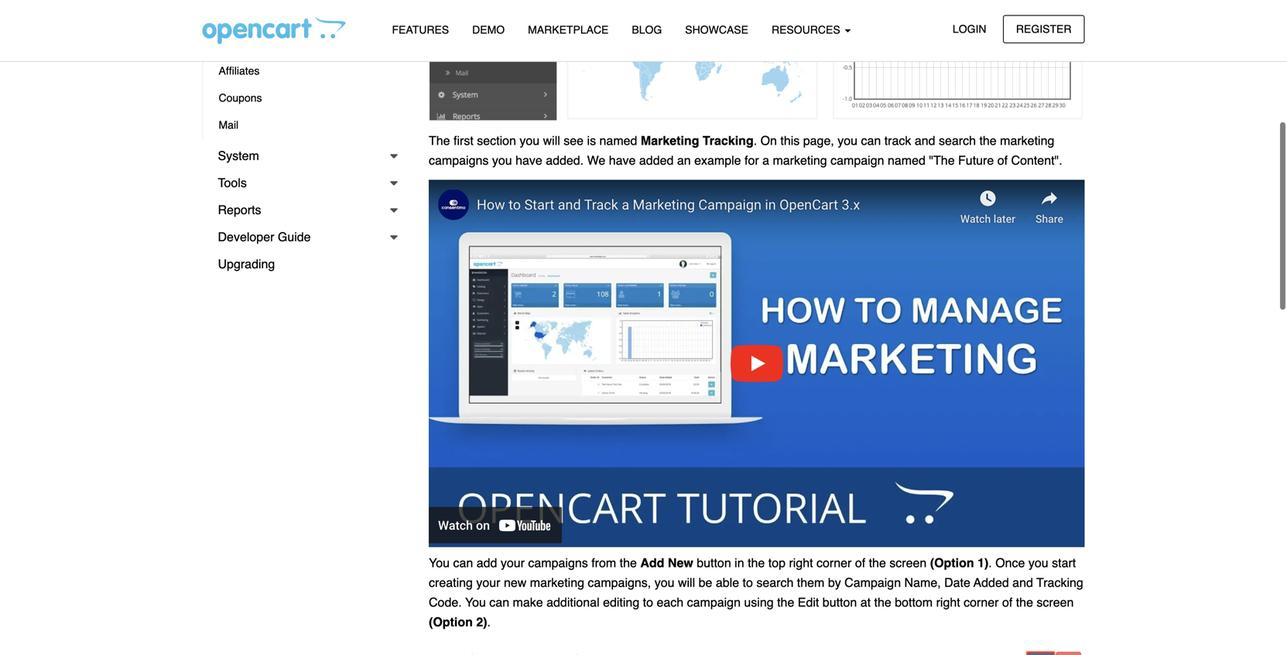 Task type: locate. For each thing, give the bounding box(es) containing it.
1 vertical spatial will
[[678, 576, 695, 590]]

0 horizontal spatial corner
[[817, 556, 852, 570]]

1 horizontal spatial have
[[609, 153, 636, 168]]

your inside '. once you start creating your new marketing campaigns, you will be able to search them by campaign name, date added and tracking code. you can make additional editing to each campaign using the edit button at the bottom right corner of the screen (option 2) .'
[[476, 576, 500, 590]]

0 horizontal spatial marketing
[[530, 576, 584, 590]]

. inside . on this page, you can track and search the marketing campaigns you have added. we have added an example for a marketing campaign named "the future of content".
[[754, 134, 757, 148]]

1 horizontal spatial marketing
[[773, 153, 827, 168]]

1 vertical spatial marketing link
[[203, 30, 406, 57]]

of right future
[[998, 153, 1008, 168]]

can down new
[[489, 596, 509, 610]]

resources link
[[760, 16, 863, 43]]

0 vertical spatial .
[[754, 134, 757, 148]]

marketing for affiliates
[[219, 38, 270, 50]]

0 horizontal spatial search
[[756, 576, 794, 590]]

the up future
[[979, 134, 997, 148]]

see
[[564, 134, 584, 148]]

search down top
[[756, 576, 794, 590]]

marketing for system
[[218, 5, 276, 20]]

demo link
[[461, 16, 516, 43]]

1 vertical spatial (option
[[429, 615, 473, 630]]

guide
[[278, 230, 311, 244]]

1 horizontal spatial search
[[939, 134, 976, 148]]

2)
[[476, 615, 487, 630]]

you up each
[[655, 576, 675, 590]]

tracking down start
[[1037, 576, 1083, 590]]

coupons
[[219, 92, 262, 104]]

1 horizontal spatial corner
[[964, 596, 999, 610]]

. for on
[[754, 134, 757, 148]]

0 horizontal spatial and
[[915, 134, 935, 148]]

button
[[697, 556, 731, 570], [823, 596, 857, 610]]

1 vertical spatial and
[[1013, 576, 1033, 590]]

0 horizontal spatial right
[[789, 556, 813, 570]]

campaigns up additional
[[528, 556, 588, 570]]

screen down start
[[1037, 596, 1074, 610]]

1 vertical spatial button
[[823, 596, 857, 610]]

upgrading
[[218, 257, 275, 271]]

1 horizontal spatial screen
[[1037, 596, 1074, 610]]

1 vertical spatial campaign
[[687, 596, 741, 610]]

an
[[677, 153, 691, 168]]

campaign
[[845, 576, 901, 590]]

corner up by at the right of the page
[[817, 556, 852, 570]]

1 horizontal spatial named
[[888, 153, 926, 168]]

1 vertical spatial marketing
[[219, 38, 270, 50]]

and inside . on this page, you can track and search the marketing campaigns you have added. we have added an example for a marketing campaign named "the future of content".
[[915, 134, 935, 148]]

0 vertical spatial marketing link
[[202, 0, 406, 26]]

search inside '. once you start creating your new marketing campaigns, you will be able to search them by campaign name, date added and tracking code. you can make additional editing to each campaign using the edit button at the bottom right corner of the screen (option 2) .'
[[756, 576, 794, 590]]

0 vertical spatial marketing
[[1000, 134, 1055, 148]]

1 horizontal spatial to
[[743, 576, 753, 590]]

marketing down this
[[773, 153, 827, 168]]

0 horizontal spatial tracking
[[703, 134, 754, 148]]

can up creating
[[453, 556, 473, 570]]

for
[[745, 153, 759, 168]]

1 vertical spatial corner
[[964, 596, 999, 610]]

button down by at the right of the page
[[823, 596, 857, 610]]

1 vertical spatial can
[[453, 556, 473, 570]]

you can add your campaigns from the add new button in the top right corner of the screen (option 1)
[[429, 556, 989, 570]]

will left see
[[543, 134, 560, 148]]

features link
[[380, 16, 461, 43]]

campaigns
[[429, 153, 489, 168], [528, 556, 588, 570]]

and up "the
[[915, 134, 935, 148]]

the right "in"
[[748, 556, 765, 570]]

right up them
[[789, 556, 813, 570]]

have
[[516, 153, 542, 168], [609, 153, 636, 168]]

1 vertical spatial .
[[989, 556, 992, 570]]

named down track
[[888, 153, 926, 168]]

this
[[781, 134, 800, 148]]

you up the 2)
[[465, 596, 486, 610]]

the up 'campaign'
[[869, 556, 886, 570]]

your up new
[[501, 556, 525, 570]]

1 vertical spatial screen
[[1037, 596, 1074, 610]]

search
[[939, 134, 976, 148], [756, 576, 794, 590]]

. for once
[[989, 556, 992, 570]]

1 horizontal spatial you
[[465, 596, 486, 610]]

search up "the
[[939, 134, 976, 148]]

tracking
[[703, 134, 754, 148], [1037, 576, 1083, 590]]

1 vertical spatial tracking
[[1037, 576, 1083, 590]]

of down added
[[1002, 596, 1013, 610]]

2 vertical spatial .
[[487, 615, 491, 630]]

marketing
[[1000, 134, 1055, 148], [773, 153, 827, 168], [530, 576, 584, 590]]

named right is
[[600, 134, 637, 148]]

be
[[699, 576, 712, 590]]

2 have from the left
[[609, 153, 636, 168]]

0 vertical spatial button
[[697, 556, 731, 570]]

search inside . on this page, you can track and search the marketing campaigns you have added. we have added an example for a marketing campaign named "the future of content".
[[939, 134, 976, 148]]

1 horizontal spatial campaigns
[[528, 556, 588, 570]]

1 vertical spatial named
[[888, 153, 926, 168]]

campaign down be
[[687, 596, 741, 610]]

marketing link up affiliates link
[[202, 0, 406, 26]]

you
[[429, 556, 450, 570], [465, 596, 486, 610]]

future
[[958, 153, 994, 168]]

0 vertical spatial search
[[939, 134, 976, 148]]

0 horizontal spatial .
[[487, 615, 491, 630]]

of inside '. once you start creating your new marketing campaigns, you will be able to search them by campaign name, date added and tracking code. you can make additional editing to each campaign using the edit button at the bottom right corner of the screen (option 2) .'
[[1002, 596, 1013, 610]]

2 horizontal spatial can
[[861, 134, 881, 148]]

the
[[979, 134, 997, 148], [620, 556, 637, 570], [748, 556, 765, 570], [869, 556, 886, 570], [777, 596, 794, 610], [874, 596, 892, 610], [1016, 596, 1033, 610]]

resources
[[772, 24, 843, 36]]

(option down code.
[[429, 615, 473, 630]]

have right we
[[609, 153, 636, 168]]

can
[[861, 134, 881, 148], [453, 556, 473, 570], [489, 596, 509, 610]]

1 vertical spatial right
[[936, 596, 960, 610]]

to left each
[[643, 596, 653, 610]]

1 horizontal spatial can
[[489, 596, 509, 610]]

corner down added
[[964, 596, 999, 610]]

0 vertical spatial right
[[789, 556, 813, 570]]

campaigns down first
[[429, 153, 489, 168]]

you right page,
[[838, 134, 858, 148]]

1 horizontal spatial right
[[936, 596, 960, 610]]

of up 'campaign'
[[855, 556, 865, 570]]

0 horizontal spatial named
[[600, 134, 637, 148]]

will left be
[[678, 576, 695, 590]]

0 vertical spatial and
[[915, 134, 935, 148]]

0 horizontal spatial (option
[[429, 615, 473, 630]]

1 horizontal spatial will
[[678, 576, 695, 590]]

1 vertical spatial campaigns
[[528, 556, 588, 570]]

will
[[543, 134, 560, 148], [678, 576, 695, 590]]

added.
[[546, 153, 584, 168]]

track
[[884, 134, 911, 148]]

upgrading link
[[202, 251, 406, 278]]

your
[[501, 556, 525, 570], [476, 576, 500, 590]]

0 vertical spatial (option
[[930, 556, 974, 570]]

the up campaigns,
[[620, 556, 637, 570]]

mail link
[[203, 111, 406, 139]]

tracking up example
[[703, 134, 754, 148]]

and down the once at the right of the page
[[1013, 576, 1033, 590]]

marketplace
[[528, 24, 609, 36]]

0 horizontal spatial to
[[643, 596, 653, 610]]

and
[[915, 134, 935, 148], [1013, 576, 1033, 590]]

creating
[[429, 576, 473, 590]]

marketing link for system
[[202, 0, 406, 26]]

2 vertical spatial marketing
[[641, 134, 699, 148]]

the left edit
[[777, 596, 794, 610]]

page,
[[803, 134, 834, 148]]

1 vertical spatial search
[[756, 576, 794, 590]]

0 horizontal spatial will
[[543, 134, 560, 148]]

campaign inside '. once you start creating your new marketing campaigns, you will be able to search them by campaign name, date added and tracking code. you can make additional editing to each campaign using the edit button at the bottom right corner of the screen (option 2) .'
[[687, 596, 741, 610]]

mail
[[219, 119, 239, 131]]

marketing
[[218, 5, 276, 20], [219, 38, 270, 50], [641, 134, 699, 148]]

1 horizontal spatial campaign
[[831, 153, 884, 168]]

register link
[[1003, 15, 1085, 43]]

1 horizontal spatial .
[[754, 134, 757, 148]]

0 horizontal spatial have
[[516, 153, 542, 168]]

your down add
[[476, 576, 500, 590]]

0 vertical spatial can
[[861, 134, 881, 148]]

to
[[743, 576, 753, 590], [643, 596, 653, 610]]

you left start
[[1029, 556, 1049, 570]]

the
[[429, 134, 450, 148]]

developer guide
[[218, 230, 311, 244]]

have left 'added.'
[[516, 153, 542, 168]]

right down date
[[936, 596, 960, 610]]

0 vertical spatial of
[[998, 153, 1008, 168]]

the inside . on this page, you can track and search the marketing campaigns you have added. we have added an example for a marketing campaign named "the future of content".
[[979, 134, 997, 148]]

1 vertical spatial your
[[476, 576, 500, 590]]

campaign
[[831, 153, 884, 168], [687, 596, 741, 610]]

will inside '. once you start creating your new marketing campaigns, you will be able to search them by campaign name, date added and tracking code. you can make additional editing to each campaign using the edit button at the bottom right corner of the screen (option 2) .'
[[678, 576, 695, 590]]

from
[[592, 556, 616, 570]]

button up be
[[697, 556, 731, 570]]

marketing dashboard image
[[429, 0, 1085, 121]]

0 horizontal spatial you
[[429, 556, 450, 570]]

and inside '. once you start creating your new marketing campaigns, you will be able to search them by campaign name, date added and tracking code. you can make additional editing to each campaign using the edit button at the bottom right corner of the screen (option 2) .'
[[1013, 576, 1033, 590]]

0 vertical spatial screen
[[890, 556, 927, 570]]

of inside . on this page, you can track and search the marketing campaigns you have added. we have added an example for a marketing campaign named "the future of content".
[[998, 153, 1008, 168]]

you up creating
[[429, 556, 450, 570]]

at
[[861, 596, 871, 610]]

can left track
[[861, 134, 881, 148]]

.
[[754, 134, 757, 148], [989, 556, 992, 570], [487, 615, 491, 630]]

0 vertical spatial corner
[[817, 556, 852, 570]]

0 vertical spatial marketing
[[218, 5, 276, 20]]

0 vertical spatial campaigns
[[429, 153, 489, 168]]

to right able at right
[[743, 576, 753, 590]]

marketing link up coupons link
[[203, 30, 406, 57]]

added
[[639, 153, 674, 168]]

0 vertical spatial you
[[429, 556, 450, 570]]

1 vertical spatial marketing
[[773, 153, 827, 168]]

1)
[[978, 556, 989, 570]]

1 horizontal spatial and
[[1013, 576, 1033, 590]]

on
[[761, 134, 777, 148]]

first
[[454, 134, 474, 148]]

campaign down page,
[[831, 153, 884, 168]]

0 horizontal spatial screen
[[890, 556, 927, 570]]

you
[[520, 134, 540, 148], [838, 134, 858, 148], [492, 153, 512, 168], [1029, 556, 1049, 570], [655, 576, 675, 590]]

blog
[[632, 24, 662, 36]]

add
[[640, 556, 664, 570]]

marketing link
[[202, 0, 406, 26], [203, 30, 406, 57]]

2 vertical spatial marketing
[[530, 576, 584, 590]]

1 horizontal spatial tracking
[[1037, 576, 1083, 590]]

2 vertical spatial can
[[489, 596, 509, 610]]

2 horizontal spatial .
[[989, 556, 992, 570]]

campaigns inside . on this page, you can track and search the marketing campaigns you have added. we have added an example for a marketing campaign named "the future of content".
[[429, 153, 489, 168]]

1 vertical spatial you
[[465, 596, 486, 610]]

"the
[[929, 153, 955, 168]]

0 horizontal spatial campaigns
[[429, 153, 489, 168]]

1 horizontal spatial button
[[823, 596, 857, 610]]

screen up name,
[[890, 556, 927, 570]]

marketing up additional
[[530, 576, 584, 590]]

content".
[[1011, 153, 1062, 168]]

of
[[998, 153, 1008, 168], [855, 556, 865, 570], [1002, 596, 1013, 610]]

(option
[[930, 556, 974, 570], [429, 615, 473, 630]]

named
[[600, 134, 637, 148], [888, 153, 926, 168]]

affiliates
[[219, 65, 260, 77]]

right
[[789, 556, 813, 570], [936, 596, 960, 610]]

login
[[953, 23, 986, 35]]

2 vertical spatial of
[[1002, 596, 1013, 610]]

0 vertical spatial campaign
[[831, 153, 884, 168]]

1 horizontal spatial (option
[[930, 556, 974, 570]]

0 horizontal spatial campaign
[[687, 596, 741, 610]]

corner
[[817, 556, 852, 570], [964, 596, 999, 610]]

marketing up "content"."
[[1000, 134, 1055, 148]]

(option up date
[[930, 556, 974, 570]]

developer
[[218, 230, 274, 244]]



Task type: vqa. For each thing, say whether or not it's contained in the screenshot.
Browsing the Store Front
no



Task type: describe. For each thing, give the bounding box(es) containing it.
1 have from the left
[[516, 153, 542, 168]]

additional
[[547, 596, 600, 610]]

add
[[477, 556, 497, 570]]

tools link
[[202, 170, 406, 197]]

by
[[828, 576, 841, 590]]

right inside '. once you start creating your new marketing campaigns, you will be able to search them by campaign name, date added and tracking code. you can make additional editing to each campaign using the edit button at the bottom right corner of the screen (option 2) .'
[[936, 596, 960, 610]]

0 vertical spatial tracking
[[703, 134, 754, 148]]

screen inside '. once you start creating your new marketing campaigns, you will be able to search them by campaign name, date added and tracking code. you can make additional editing to each campaign using the edit button at the bottom right corner of the screen (option 2) .'
[[1037, 596, 1074, 610]]

a
[[763, 153, 769, 168]]

1 vertical spatial of
[[855, 556, 865, 570]]

them
[[797, 576, 825, 590]]

able
[[716, 576, 739, 590]]

top
[[768, 556, 786, 570]]

tracking inside '. once you start creating your new marketing campaigns, you will be able to search them by campaign name, date added and tracking code. you can make additional editing to each campaign using the edit button at the bottom right corner of the screen (option 2) .'
[[1037, 576, 1083, 590]]

campaigns,
[[588, 576, 651, 590]]

marketing inside '. once you start creating your new marketing campaigns, you will be able to search them by campaign name, date added and tracking code. you can make additional editing to each campaign using the edit button at the bottom right corner of the screen (option 2) .'
[[530, 576, 584, 590]]

tools
[[218, 176, 247, 190]]

you right section
[[520, 134, 540, 148]]

campaign inside . on this page, you can track and search the marketing campaigns you have added. we have added an example for a marketing campaign named "the future of content".
[[831, 153, 884, 168]]

1 vertical spatial to
[[643, 596, 653, 610]]

date
[[944, 576, 971, 590]]

start
[[1052, 556, 1076, 570]]

demo
[[472, 24, 505, 36]]

register
[[1016, 23, 1072, 35]]

0 vertical spatial your
[[501, 556, 525, 570]]

bottom
[[895, 596, 933, 610]]

the right at
[[874, 596, 892, 610]]

corner inside '. once you start creating your new marketing campaigns, you will be able to search them by campaign name, date added and tracking code. you can make additional editing to each campaign using the edit button at the bottom right corner of the screen (option 2) .'
[[964, 596, 999, 610]]

blog link
[[620, 16, 674, 43]]

code.
[[429, 596, 462, 610]]

you inside '. once you start creating your new marketing campaigns, you will be able to search them by campaign name, date added and tracking code. you can make additional editing to each campaign using the edit button at the bottom right corner of the screen (option 2) .'
[[465, 596, 486, 610]]

the first section you will see is named marketing tracking
[[429, 134, 754, 148]]

system
[[218, 149, 259, 163]]

the down the once at the right of the page
[[1016, 596, 1033, 610]]

section
[[477, 134, 516, 148]]

in
[[735, 556, 744, 570]]

named inside . on this page, you can track and search the marketing campaigns you have added. we have added an example for a marketing campaign named "the future of content".
[[888, 153, 926, 168]]

developer guide link
[[202, 224, 406, 251]]

using
[[744, 596, 774, 610]]

new
[[504, 576, 527, 590]]

example
[[694, 153, 741, 168]]

new
[[668, 556, 693, 570]]

we
[[587, 153, 606, 168]]

reports link
[[202, 197, 406, 224]]

opencart - open source shopping cart solution image
[[202, 16, 346, 44]]

2 horizontal spatial marketing
[[1000, 134, 1055, 148]]

affiliates link
[[203, 57, 406, 84]]

button inside '. once you start creating your new marketing campaigns, you will be able to search them by campaign name, date added and tracking code. you can make additional editing to each campaign using the edit button at the bottom right corner of the screen (option 2) .'
[[823, 596, 857, 610]]

0 vertical spatial to
[[743, 576, 753, 590]]

. once you start creating your new marketing campaigns, you will be able to search them by campaign name, date added and tracking code. you can make additional editing to each campaign using the edit button at the bottom right corner of the screen (option 2) .
[[429, 556, 1083, 630]]

can inside . on this page, you can track and search the marketing campaigns you have added. we have added an example for a marketing campaign named "the future of content".
[[861, 134, 881, 148]]

features
[[392, 24, 449, 36]]

you down section
[[492, 153, 512, 168]]

added
[[974, 576, 1009, 590]]

0 vertical spatial named
[[600, 134, 637, 148]]

. on this page, you can track and search the marketing campaigns you have added. we have added an example for a marketing campaign named "the future of content".
[[429, 134, 1062, 168]]

can inside '. once you start creating your new marketing campaigns, you will be able to search them by campaign name, date added and tracking code. you can make additional editing to each campaign using the edit button at the bottom right corner of the screen (option 2) .'
[[489, 596, 509, 610]]

(option inside '. once you start creating your new marketing campaigns, you will be able to search them by campaign name, date added and tracking code. you can make additional editing to each campaign using the edit button at the bottom right corner of the screen (option 2) .'
[[429, 615, 473, 630]]

reports
[[218, 203, 261, 217]]

edit
[[798, 596, 819, 610]]

marketing options image
[[429, 642, 1085, 656]]

0 horizontal spatial can
[[453, 556, 473, 570]]

marketing link for affiliates
[[203, 30, 406, 57]]

0 vertical spatial will
[[543, 134, 560, 148]]

name,
[[904, 576, 941, 590]]

0 horizontal spatial button
[[697, 556, 731, 570]]

once
[[996, 556, 1025, 570]]

editing
[[603, 596, 640, 610]]

make
[[513, 596, 543, 610]]

each
[[657, 596, 684, 610]]

system link
[[202, 142, 406, 170]]

is
[[587, 134, 596, 148]]

login link
[[940, 15, 1000, 43]]

coupons link
[[203, 84, 406, 111]]

marketplace link
[[516, 16, 620, 43]]

showcase link
[[674, 16, 760, 43]]

showcase
[[685, 24, 748, 36]]



